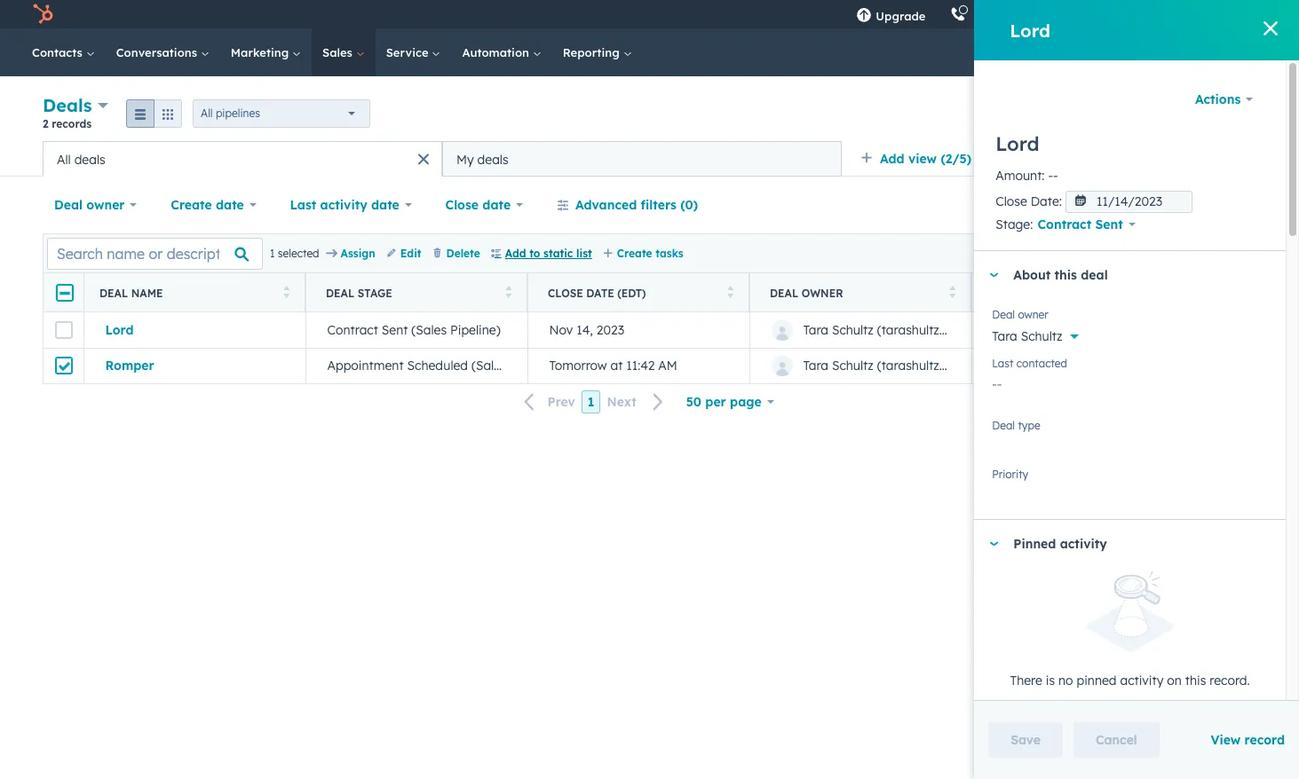 Task type: describe. For each thing, give the bounding box(es) containing it.
1 vertical spatial lord
[[996, 131, 1040, 156]]

pipelines
[[216, 106, 260, 119]]

stage:
[[996, 217, 1033, 233]]

next
[[607, 394, 636, 410]]

at
[[611, 358, 623, 374]]

there
[[1010, 673, 1042, 689]]

studios
[[1199, 7, 1240, 21]]

edit columns
[[1176, 246, 1241, 260]]

save view button
[[1160, 191, 1257, 219]]

last contacted
[[992, 357, 1067, 370]]

export
[[1109, 246, 1143, 260]]

type
[[1018, 419, 1040, 433]]

hubspot link
[[21, 4, 67, 25]]

all for all views
[[1005, 151, 1021, 167]]

(0)
[[680, 197, 698, 213]]

1 vertical spatial deal owner
[[770, 286, 843, 300]]

close for close date
[[445, 197, 479, 213]]

contract sent (sales pipeline) button
[[305, 313, 527, 348]]

last for last contacted
[[992, 357, 1014, 370]]

save for save view
[[1191, 198, 1216, 211]]

50
[[686, 394, 702, 410]]

scheduled
[[407, 358, 468, 374]]

apoptosis studios 2
[[1142, 7, 1249, 21]]

this inside alert
[[1185, 673, 1206, 689]]

appointment
[[327, 358, 404, 374]]

create tasks button
[[603, 246, 684, 262]]

list
[[576, 246, 592, 260]]

close for close date (edt)
[[548, 286, 583, 300]]

deal stage
[[326, 286, 392, 300]]

activity for pinned
[[1060, 537, 1107, 553]]

pinned activity
[[1013, 537, 1107, 553]]

view record
[[1211, 733, 1285, 749]]

marketing
[[231, 45, 292, 59]]

tara for nov 14, 2023
[[803, 322, 829, 338]]

menu containing apoptosis studios 2
[[844, 0, 1278, 28]]

:
[[1042, 168, 1045, 184]]

owner inside popup button
[[86, 197, 125, 213]]

conversations link
[[105, 28, 220, 76]]

create date
[[171, 197, 244, 213]]

press to sort. element for deal owner
[[949, 285, 956, 301]]

all for all deals
[[57, 151, 71, 167]]

appointment scheduled (sales pipeline)
[[327, 358, 561, 374]]

2 vertical spatial deal owner
[[992, 308, 1049, 322]]

contract sent
[[1038, 217, 1123, 233]]

add to static list
[[505, 246, 592, 260]]

1 - from the left
[[1048, 168, 1053, 184]]

search image
[[1262, 46, 1274, 59]]

romper link
[[105, 358, 284, 374]]

sent for contract sent
[[1095, 217, 1123, 233]]

schultz for nov 14, 2023
[[832, 322, 874, 338]]

romper
[[105, 358, 154, 374]]

press to sort. image for close date (edt)
[[727, 285, 734, 298]]

page
[[730, 394, 762, 410]]

add for add to static list
[[505, 246, 526, 260]]

actions
[[1195, 91, 1241, 107]]

schultz for tomorrow at 11:42 am
[[832, 358, 874, 374]]

all views link
[[994, 141, 1071, 177]]

priority
[[992, 468, 1029, 481]]

deal name
[[99, 286, 163, 300]]

select an option
[[992, 475, 1087, 491]]

settings link
[[1052, 5, 1074, 24]]

1 vertical spatial owner
[[802, 286, 843, 300]]

reporting
[[563, 45, 623, 59]]

service
[[386, 45, 432, 59]]

close image
[[1264, 21, 1278, 36]]

edit for edit
[[400, 246, 421, 260]]

(sales for scheduled
[[471, 358, 507, 374]]

search button
[[1253, 37, 1283, 67]]

nov
[[549, 322, 573, 338]]

help button
[[1018, 0, 1048, 28]]

my
[[456, 151, 474, 167]]

all deals button
[[43, 141, 442, 177]]

deals
[[43, 94, 92, 116]]

prev button
[[514, 391, 582, 414]]

sent for contract sent (sales pipeline)
[[382, 322, 408, 338]]

create for create deal
[[1183, 107, 1217, 120]]

deals for all deals
[[74, 151, 105, 167]]

contract for contract sent
[[1038, 217, 1092, 233]]

add for add view (2/5)
[[880, 151, 905, 167]]

deal inside dropdown button
[[1081, 267, 1108, 283]]

lord link
[[105, 322, 284, 338]]

press to sort. element for deal stage
[[505, 285, 511, 301]]

all views
[[1005, 151, 1060, 167]]

50 per page
[[686, 394, 762, 410]]

Search name or description search field
[[47, 238, 263, 270]]

save button
[[989, 723, 1063, 758]]

about
[[1013, 267, 1051, 283]]

about this deal button
[[974, 251, 1268, 299]]

schultz inside popup button
[[1021, 329, 1063, 345]]

deals banner
[[43, 92, 1257, 141]]

contract sent (sales pipeline)
[[327, 322, 501, 338]]

deals for my deals
[[477, 151, 509, 167]]

group inside deals "banner"
[[126, 99, 182, 127]]

settings image
[[1055, 8, 1071, 24]]

press to sort. image for press to sort. element corresponding to deal stage
[[505, 285, 511, 298]]

service link
[[375, 28, 452, 76]]

close for close date:
[[996, 194, 1027, 210]]

MM/DD/YYYY text field
[[1066, 191, 1193, 213]]

automation link
[[452, 28, 552, 76]]

1 button
[[582, 391, 601, 414]]

view for add
[[908, 151, 937, 167]]

marketplaces image
[[988, 8, 1004, 24]]

1 selected
[[270, 246, 319, 260]]

pipeline) for appointment scheduled (sales pipeline)
[[510, 358, 561, 374]]

advanced filters (0) button
[[545, 187, 710, 223]]

deals button
[[43, 92, 108, 118]]

caret image for pinned activity
[[989, 542, 999, 547]]

pipeline) for contract sent (sales pipeline)
[[450, 322, 501, 338]]

date for close date
[[482, 197, 511, 213]]

save view
[[1191, 198, 1241, 211]]

pinned
[[1013, 537, 1056, 553]]

2 - from the left
[[1053, 168, 1058, 184]]

actions button
[[1184, 82, 1265, 117]]

deal inside popup button
[[54, 197, 83, 213]]

notifications button
[[1078, 0, 1108, 28]]

add view (2/5)
[[880, 151, 972, 167]]

reporting link
[[552, 28, 642, 76]]

all for all pipelines
[[201, 106, 213, 119]]

tara schultz (tarashultz49@gmail.com) for nov 14, 2023
[[803, 322, 1032, 338]]

all pipelines
[[201, 106, 260, 119]]

export button
[[1098, 242, 1154, 265]]

tara schultz image
[[1122, 6, 1138, 22]]

close date
[[445, 197, 511, 213]]

marketing link
[[220, 28, 312, 76]]

create tasks
[[617, 246, 684, 260]]

create for create date
[[171, 197, 212, 213]]



Task type: vqa. For each thing, say whether or not it's contained in the screenshot.
Close Date (EDT)'s "Close"
yes



Task type: locate. For each thing, give the bounding box(es) containing it.
1 edit from the left
[[400, 246, 421, 260]]

1 caret image from the top
[[989, 273, 999, 278]]

record.
[[1210, 673, 1250, 689]]

pinned activity button
[[974, 521, 1268, 568]]

date
[[216, 197, 244, 213], [371, 197, 399, 213], [482, 197, 511, 213]]

sent down stage
[[382, 322, 408, 338]]

save up edit columns
[[1191, 198, 1216, 211]]

activity left on
[[1120, 673, 1164, 689]]

1 inside 1 button
[[588, 394, 594, 410]]

2 left records
[[43, 117, 48, 131]]

0 vertical spatial create
[[1183, 107, 1217, 120]]

create
[[1183, 107, 1217, 120], [171, 197, 212, 213], [617, 246, 652, 260]]

3 date from the left
[[482, 197, 511, 213]]

0 vertical spatial 2
[[1243, 7, 1249, 21]]

activity inside dropdown button
[[1060, 537, 1107, 553]]

per
[[705, 394, 726, 410]]

1 vertical spatial add
[[505, 246, 526, 260]]

sent inside button
[[382, 322, 408, 338]]

contract sent button
[[1033, 213, 1147, 236]]

2 horizontal spatial create
[[1183, 107, 1217, 120]]

1 vertical spatial sent
[[382, 322, 408, 338]]

1 press to sort. image from the left
[[283, 285, 289, 298]]

view up columns
[[1219, 198, 1241, 211]]

create down search hubspot 'search box' at the right of the page
[[1183, 107, 1217, 120]]

2 right studios
[[1243, 7, 1249, 21]]

0 vertical spatial deal owner
[[54, 197, 125, 213]]

date for create date
[[216, 197, 244, 213]]

amount
[[996, 168, 1042, 184]]

2 horizontal spatial all
[[1005, 151, 1021, 167]]

1 vertical spatial create
[[171, 197, 212, 213]]

2 press to sort. image from the left
[[949, 285, 956, 298]]

0 horizontal spatial press to sort. image
[[727, 285, 734, 298]]

lord left settings icon
[[1010, 19, 1050, 41]]

menu
[[844, 0, 1278, 28]]

0 horizontal spatial edit
[[400, 246, 421, 260]]

apoptosis
[[1142, 7, 1196, 21]]

contract inside button
[[327, 322, 378, 338]]

pipeline) up appointment scheduled (sales pipeline)
[[450, 322, 501, 338]]

1 left selected
[[270, 246, 275, 260]]

all down 2 records
[[57, 151, 71, 167]]

activity inside alert
[[1120, 673, 1164, 689]]

1 vertical spatial last
[[992, 357, 1014, 370]]

schultz
[[832, 322, 874, 338], [1021, 329, 1063, 345], [832, 358, 874, 374]]

pipeline) inside contract sent (sales pipeline) button
[[450, 322, 501, 338]]

lord up romper
[[105, 322, 134, 338]]

activity right pinned
[[1060, 537, 1107, 553]]

(tarashultz49@gmail.com) up last contacted
[[877, 322, 1032, 338]]

calling icon button
[[943, 3, 974, 26]]

(tarashultz49@gmail.com) for nov 14, 2023
[[877, 322, 1032, 338]]

1 right the prev
[[588, 394, 594, 410]]

deals down records
[[74, 151, 105, 167]]

0 horizontal spatial 2
[[43, 117, 48, 131]]

view record link
[[1211, 733, 1285, 749]]

add to static list button
[[491, 246, 592, 262]]

2 edit from the left
[[1176, 246, 1196, 260]]

1 vertical spatial activity
[[1060, 537, 1107, 553]]

activity up assign button
[[320, 197, 367, 213]]

pagination navigation
[[514, 391, 675, 414]]

on
[[1167, 673, 1182, 689]]

activity inside popup button
[[320, 197, 367, 213]]

deals right my
[[477, 151, 509, 167]]

add
[[880, 151, 905, 167], [505, 246, 526, 260]]

save for save
[[1011, 733, 1041, 749]]

select
[[992, 475, 1028, 491]]

1 horizontal spatial 2
[[1243, 7, 1249, 21]]

1 horizontal spatial press to sort. image
[[949, 285, 956, 298]]

view inside popup button
[[908, 151, 937, 167]]

columns
[[1199, 246, 1241, 260]]

1 horizontal spatial press to sort. image
[[505, 285, 511, 298]]

no
[[1059, 673, 1073, 689]]

0 horizontal spatial close
[[445, 197, 479, 213]]

hubspot image
[[32, 4, 53, 25]]

1 deals from the left
[[74, 151, 105, 167]]

an
[[1031, 475, 1046, 491]]

upgrade
[[876, 9, 926, 23]]

edit for edit columns
[[1176, 246, 1196, 260]]

0 vertical spatial (sales
[[411, 322, 447, 338]]

0 vertical spatial save
[[1191, 198, 1216, 211]]

press to sort. image down '1 selected'
[[283, 285, 289, 298]]

edit left the delete button on the top of the page
[[400, 246, 421, 260]]

0 vertical spatial caret image
[[989, 273, 999, 278]]

1 for 1
[[588, 394, 594, 410]]

1 horizontal spatial view
[[1219, 198, 1241, 211]]

1 press to sort. image from the left
[[727, 285, 734, 298]]

1 vertical spatial 2
[[43, 117, 48, 131]]

0 vertical spatial last
[[290, 197, 316, 213]]

cancel
[[1096, 733, 1137, 749]]

2 tara schultz (tarashultz49@gmail.com) button from the top
[[749, 348, 1032, 384]]

save
[[1191, 198, 1216, 211], [1011, 733, 1041, 749]]

amount : --
[[996, 168, 1058, 184]]

create for create tasks
[[617, 246, 652, 260]]

0 vertical spatial sent
[[1095, 217, 1123, 233]]

press to sort. image for first press to sort. element from left
[[283, 285, 289, 298]]

add left (2/5)
[[880, 151, 905, 167]]

my deals
[[456, 151, 509, 167]]

(2/5)
[[941, 151, 972, 167]]

1 vertical spatial save
[[1011, 733, 1041, 749]]

0 horizontal spatial all
[[57, 151, 71, 167]]

1 vertical spatial pipeline)
[[510, 358, 561, 374]]

this right about
[[1055, 267, 1077, 283]]

2 horizontal spatial date
[[482, 197, 511, 213]]

help image
[[1025, 8, 1041, 24]]

2 horizontal spatial activity
[[1120, 673, 1164, 689]]

contract down date:
[[1038, 217, 1092, 233]]

0 horizontal spatial 1
[[270, 246, 275, 260]]

2 vertical spatial lord
[[105, 322, 134, 338]]

2 records
[[43, 117, 92, 131]]

2
[[1243, 7, 1249, 21], [43, 117, 48, 131]]

press to sort. image
[[283, 285, 289, 298], [505, 285, 511, 298]]

(tarashultz49@gmail.com) down tara schultz
[[877, 358, 1032, 374]]

1 press to sort. element from the left
[[283, 285, 289, 301]]

last for last activity date
[[290, 197, 316, 213]]

press to sort. element
[[283, 285, 289, 301], [505, 285, 511, 301], [727, 285, 734, 301], [949, 285, 956, 301]]

(sales up appointment scheduled (sales pipeline) button
[[411, 322, 447, 338]]

menu item
[[938, 0, 942, 28]]

2 press to sort. element from the left
[[505, 285, 511, 301]]

tara schultz button
[[992, 319, 1268, 348]]

tara schultz (tarashultz49@gmail.com) for tomorrow at 11:42 am
[[803, 358, 1032, 374]]

date down the all deals button
[[216, 197, 244, 213]]

is
[[1046, 673, 1055, 689]]

2 date from the left
[[371, 197, 399, 213]]

tomorrow at 11:42 am
[[549, 358, 677, 374]]

all inside button
[[57, 151, 71, 167]]

0 horizontal spatial deal owner
[[54, 197, 125, 213]]

1 horizontal spatial edit
[[1176, 246, 1196, 260]]

marketplaces button
[[977, 0, 1015, 28]]

Search HubSpot search field
[[1050, 37, 1267, 67]]

prev
[[547, 394, 575, 410]]

tara schultz (tarashultz49@gmail.com)
[[803, 322, 1032, 338], [803, 358, 1032, 374]]

last down tara schultz
[[992, 357, 1014, 370]]

2 tara schultz (tarashultz49@gmail.com) from the top
[[803, 358, 1032, 374]]

1 horizontal spatial contract
[[1038, 217, 1092, 233]]

deal
[[54, 197, 83, 213], [99, 286, 128, 300], [326, 286, 354, 300], [770, 286, 798, 300], [992, 308, 1015, 322], [992, 419, 1015, 433]]

Last contacted text field
[[992, 368, 1268, 396]]

0 horizontal spatial this
[[1055, 267, 1077, 283]]

1 horizontal spatial pipeline)
[[510, 358, 561, 374]]

notifications image
[[1085, 8, 1101, 24]]

1 horizontal spatial 1
[[588, 394, 594, 410]]

deal type
[[992, 419, 1040, 433]]

0 vertical spatial activity
[[320, 197, 367, 213]]

close inside popup button
[[445, 197, 479, 213]]

calling icon image
[[951, 7, 967, 23]]

contract inside popup button
[[1038, 217, 1092, 233]]

conversations
[[116, 45, 201, 59]]

last activity date button
[[278, 187, 423, 223]]

press to sort. image for deal owner
[[949, 285, 956, 298]]

2 (tarashultz49@gmail.com) from the top
[[877, 358, 1032, 374]]

2 inside 'popup button'
[[1243, 7, 1249, 21]]

caret image left pinned
[[989, 542, 999, 547]]

0 vertical spatial view
[[908, 151, 937, 167]]

1 horizontal spatial sent
[[1095, 217, 1123, 233]]

view
[[1211, 733, 1241, 749]]

tara inside popup button
[[992, 329, 1017, 345]]

edit button
[[386, 246, 421, 262]]

add inside popup button
[[880, 151, 905, 167]]

1 horizontal spatial all
[[201, 106, 213, 119]]

0 horizontal spatial contract
[[327, 322, 378, 338]]

0 horizontal spatial create
[[171, 197, 212, 213]]

tara schultz
[[992, 329, 1063, 345]]

1 vertical spatial this
[[1185, 673, 1206, 689]]

0 horizontal spatial last
[[290, 197, 316, 213]]

1 horizontal spatial date
[[371, 197, 399, 213]]

1 vertical spatial contract
[[327, 322, 378, 338]]

1 horizontal spatial deal
[[1220, 107, 1241, 120]]

0 vertical spatial this
[[1055, 267, 1077, 283]]

all up amount
[[1005, 151, 1021, 167]]

group
[[126, 99, 182, 127]]

0 vertical spatial tara schultz (tarashultz49@gmail.com)
[[803, 322, 1032, 338]]

there is no pinned activity on this record. alert
[[992, 572, 1268, 692]]

2 inside deals "banner"
[[43, 117, 48, 131]]

view inside button
[[1219, 198, 1241, 211]]

1 vertical spatial deal
[[1081, 267, 1108, 283]]

1 horizontal spatial deals
[[477, 151, 509, 167]]

0 horizontal spatial date
[[216, 197, 244, 213]]

(sales right scheduled
[[471, 358, 507, 374]]

close left date
[[548, 286, 583, 300]]

0 horizontal spatial (sales
[[411, 322, 447, 338]]

delete button
[[432, 246, 480, 262]]

all
[[201, 106, 213, 119], [1005, 151, 1021, 167], [57, 151, 71, 167]]

2 horizontal spatial owner
[[1018, 308, 1049, 322]]

appointment scheduled (sales pipeline) button
[[305, 348, 561, 384]]

filters
[[641, 197, 677, 213]]

0 vertical spatial 1
[[270, 246, 275, 260]]

press to sort. image
[[727, 285, 734, 298], [949, 285, 956, 298]]

pipeline) up prev button in the bottom left of the page
[[510, 358, 561, 374]]

2 vertical spatial owner
[[1018, 308, 1049, 322]]

0 horizontal spatial pipeline)
[[450, 322, 501, 338]]

record
[[1245, 733, 1285, 749]]

last up selected
[[290, 197, 316, 213]]

(sales for sent
[[411, 322, 447, 338]]

1 horizontal spatial (sales
[[471, 358, 507, 374]]

2 caret image from the top
[[989, 542, 999, 547]]

1 horizontal spatial create
[[617, 246, 652, 260]]

stage
[[358, 286, 392, 300]]

create inside deals "banner"
[[1183, 107, 1217, 120]]

tomorrow at 11:42 am button
[[527, 348, 749, 384]]

contract for contract sent (sales pipeline)
[[327, 322, 378, 338]]

advanced
[[575, 197, 637, 213]]

create deal button
[[1168, 100, 1257, 128]]

date up edit button
[[371, 197, 399, 213]]

contract down deal stage
[[327, 322, 378, 338]]

save inside button
[[1011, 733, 1041, 749]]

0 vertical spatial lord
[[1010, 19, 1050, 41]]

press to sort. element for close date (edt)
[[727, 285, 734, 301]]

(tarashultz49@gmail.com) for tomorrow at 11:42 am
[[877, 358, 1032, 374]]

1 horizontal spatial close
[[548, 286, 583, 300]]

create up search name or description search box
[[171, 197, 212, 213]]

4 press to sort. element from the left
[[949, 285, 956, 301]]

2 horizontal spatial close
[[996, 194, 1027, 210]]

0 vertical spatial (tarashultz49@gmail.com)
[[877, 322, 1032, 338]]

1
[[270, 246, 275, 260], [588, 394, 594, 410]]

close up stage:
[[996, 194, 1027, 210]]

caret image inside the pinned activity dropdown button
[[989, 542, 999, 547]]

1 vertical spatial (tarashultz49@gmail.com)
[[877, 358, 1032, 374]]

0 horizontal spatial owner
[[86, 197, 125, 213]]

sent inside popup button
[[1095, 217, 1123, 233]]

0 vertical spatial owner
[[86, 197, 125, 213]]

deal owner inside popup button
[[54, 197, 125, 213]]

last inside last activity date popup button
[[290, 197, 316, 213]]

2 vertical spatial activity
[[1120, 673, 1164, 689]]

create deal
[[1183, 107, 1241, 120]]

edit left columns
[[1176, 246, 1196, 260]]

2 press to sort. image from the left
[[505, 285, 511, 298]]

add left to
[[505, 246, 526, 260]]

0 vertical spatial contract
[[1038, 217, 1092, 233]]

date
[[586, 286, 614, 300]]

press to sort. image down "add to static list" button
[[505, 285, 511, 298]]

upgrade image
[[856, 8, 872, 24]]

14,
[[577, 322, 593, 338]]

0 horizontal spatial activity
[[320, 197, 367, 213]]

tara schultz (tarashultz49@gmail.com) button for tomorrow at 11:42 am
[[749, 348, 1032, 384]]

1 horizontal spatial deal owner
[[770, 286, 843, 300]]

date down my deals
[[482, 197, 511, 213]]

0 horizontal spatial deals
[[74, 151, 105, 167]]

2 horizontal spatial deal owner
[[992, 308, 1049, 322]]

save down there
[[1011, 733, 1041, 749]]

views
[[1025, 151, 1060, 167]]

close date:
[[996, 194, 1062, 210]]

all inside "popup button"
[[201, 106, 213, 119]]

1 horizontal spatial this
[[1185, 673, 1206, 689]]

sales
[[322, 45, 356, 59]]

0 vertical spatial pipeline)
[[450, 322, 501, 338]]

1 vertical spatial tara schultz (tarashultz49@gmail.com)
[[803, 358, 1032, 374]]

1 tara schultz (tarashultz49@gmail.com) from the top
[[803, 322, 1032, 338]]

caret image inside 'about this deal' dropdown button
[[989, 273, 999, 278]]

tara for tomorrow at 11:42 am
[[803, 358, 829, 374]]

close
[[996, 194, 1027, 210], [445, 197, 479, 213], [548, 286, 583, 300]]

0 horizontal spatial sent
[[382, 322, 408, 338]]

add inside button
[[505, 246, 526, 260]]

1 vertical spatial caret image
[[989, 542, 999, 547]]

view for save
[[1219, 198, 1241, 211]]

lord up amount
[[996, 131, 1040, 156]]

tara schultz (tarashultz49@gmail.com) button for nov 14, 2023
[[749, 313, 1032, 348]]

1 horizontal spatial last
[[992, 357, 1014, 370]]

1 horizontal spatial activity
[[1060, 537, 1107, 553]]

assign button
[[326, 246, 375, 262]]

pipeline) inside appointment scheduled (sales pipeline) button
[[510, 358, 561, 374]]

create inside popup button
[[171, 197, 212, 213]]

advanced filters (0)
[[575, 197, 698, 213]]

0 vertical spatial add
[[880, 151, 905, 167]]

this inside dropdown button
[[1055, 267, 1077, 283]]

0 horizontal spatial press to sort. image
[[283, 285, 289, 298]]

contacts link
[[21, 28, 105, 76]]

1 (tarashultz49@gmail.com) from the top
[[877, 322, 1032, 338]]

1 date from the left
[[216, 197, 244, 213]]

0 horizontal spatial save
[[1011, 733, 1041, 749]]

all left pipelines
[[201, 106, 213, 119]]

1 horizontal spatial save
[[1191, 198, 1216, 211]]

3 press to sort. element from the left
[[727, 285, 734, 301]]

1 horizontal spatial owner
[[802, 286, 843, 300]]

sent down the mm/dd/yyyy text box
[[1095, 217, 1123, 233]]

about this deal
[[1013, 267, 1108, 283]]

1 vertical spatial (sales
[[471, 358, 507, 374]]

date:
[[1031, 194, 1062, 210]]

records
[[52, 117, 92, 131]]

2 vertical spatial create
[[617, 246, 652, 260]]

static
[[544, 246, 573, 260]]

this right on
[[1185, 673, 1206, 689]]

caret image left about
[[989, 273, 999, 278]]

1 vertical spatial 1
[[588, 394, 594, 410]]

1 for 1 selected
[[270, 246, 275, 260]]

close down my
[[445, 197, 479, 213]]

save inside button
[[1191, 198, 1216, 211]]

caret image for about this deal
[[989, 273, 999, 278]]

automation
[[462, 45, 533, 59]]

activity for last
[[320, 197, 367, 213]]

1 tara schultz (tarashultz49@gmail.com) button from the top
[[749, 313, 1032, 348]]

caret image
[[989, 273, 999, 278], [989, 542, 999, 547]]

contacts
[[32, 45, 86, 59]]

0 horizontal spatial add
[[505, 246, 526, 260]]

(sales
[[411, 322, 447, 338], [471, 358, 507, 374]]

create left tasks
[[617, 246, 652, 260]]

11:42
[[626, 358, 655, 374]]

2 deals from the left
[[477, 151, 509, 167]]

1 horizontal spatial add
[[880, 151, 905, 167]]

deal inside button
[[1220, 107, 1241, 120]]

1 vertical spatial view
[[1219, 198, 1241, 211]]

close date button
[[434, 187, 535, 223]]

0 horizontal spatial view
[[908, 151, 937, 167]]

view left (2/5)
[[908, 151, 937, 167]]

0 vertical spatial deal
[[1220, 107, 1241, 120]]

0 horizontal spatial deal
[[1081, 267, 1108, 283]]



